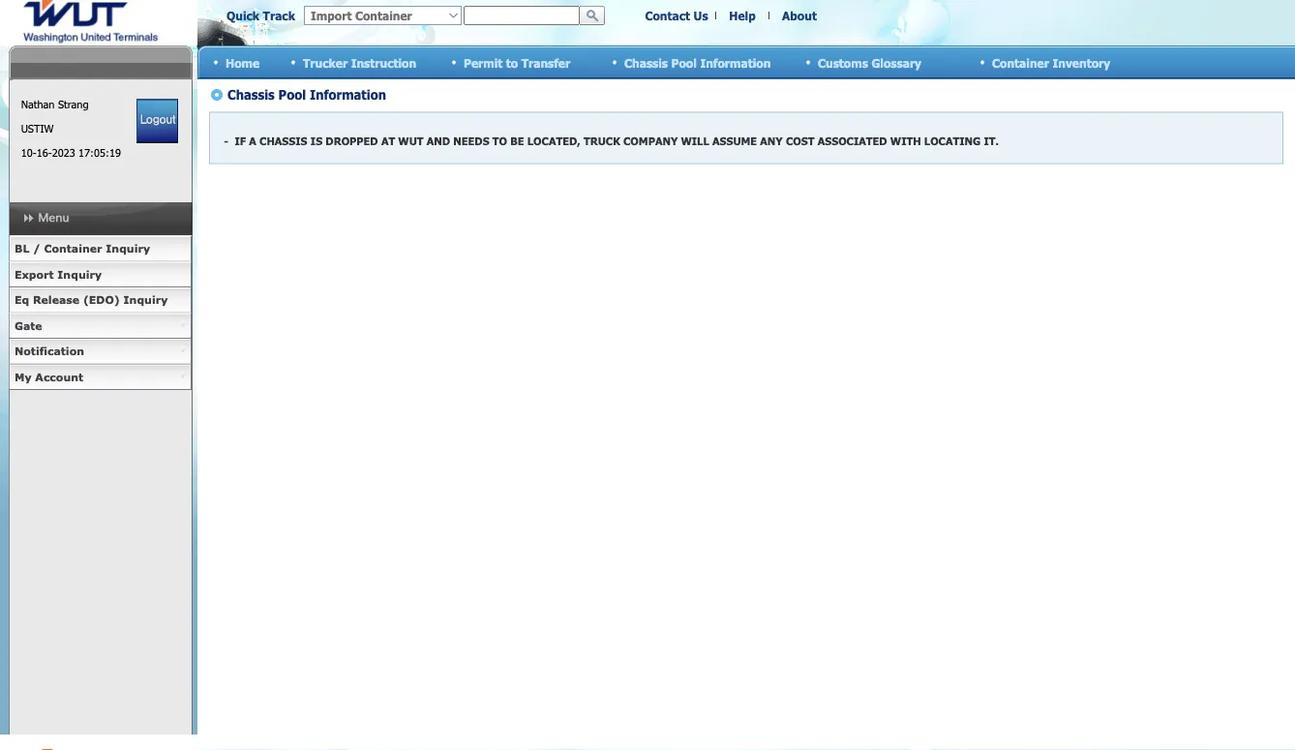 Task type: locate. For each thing, give the bounding box(es) containing it.
eq release (edo) inquiry link
[[9, 287, 192, 313]]

us
[[694, 8, 708, 23]]

permit to transfer
[[464, 55, 570, 69]]

inquiry up export inquiry link
[[106, 242, 150, 255]]

gate link
[[9, 313, 192, 339]]

quick
[[226, 8, 259, 23]]

notification link
[[9, 339, 192, 364]]

1 vertical spatial inquiry
[[57, 268, 102, 281]]

nathan
[[21, 98, 55, 111]]

inquiry inside bl / container inquiry 'link'
[[106, 242, 150, 255]]

container left inventory
[[992, 55, 1049, 69]]

chassis
[[624, 55, 668, 69]]

1 vertical spatial container
[[44, 242, 102, 255]]

/
[[33, 242, 40, 255]]

1 horizontal spatial container
[[992, 55, 1049, 69]]

inventory
[[1052, 55, 1110, 69]]

customs glossary
[[818, 55, 921, 69]]

export inquiry
[[15, 268, 102, 281]]

inquiry
[[106, 242, 150, 255], [57, 268, 102, 281], [123, 293, 168, 306]]

bl / container inquiry
[[15, 242, 150, 255]]

inquiry down bl / container inquiry
[[57, 268, 102, 281]]

None text field
[[464, 6, 580, 25]]

0 vertical spatial inquiry
[[106, 242, 150, 255]]

inquiry for container
[[106, 242, 150, 255]]

glossary
[[871, 55, 921, 69]]

about link
[[782, 8, 817, 23]]

bl
[[15, 242, 29, 255]]

inquiry for (edo)
[[123, 293, 168, 306]]

to
[[506, 55, 518, 69]]

quick track
[[226, 8, 295, 23]]

inquiry right (edo)
[[123, 293, 168, 306]]

my
[[15, 370, 32, 383]]

trucker
[[303, 55, 348, 69]]

chassis pool information
[[624, 55, 771, 69]]

account
[[35, 370, 83, 383]]

16-
[[36, 146, 52, 159]]

information
[[700, 55, 771, 69]]

container
[[992, 55, 1049, 69], [44, 242, 102, 255]]

0 vertical spatial container
[[992, 55, 1049, 69]]

0 horizontal spatial container
[[44, 242, 102, 255]]

contact us
[[645, 8, 708, 23]]

2 vertical spatial inquiry
[[123, 293, 168, 306]]

10-16-2023 17:05:19
[[21, 146, 121, 159]]

inquiry inside eq release (edo) inquiry link
[[123, 293, 168, 306]]

notification
[[15, 345, 84, 358]]

export inquiry link
[[9, 262, 192, 287]]

container up export inquiry on the top left
[[44, 242, 102, 255]]



Task type: vqa. For each thing, say whether or not it's contained in the screenshot.
10:36:57 at the left of the page
no



Task type: describe. For each thing, give the bounding box(es) containing it.
my account
[[15, 370, 83, 383]]

strang
[[58, 98, 89, 111]]

home
[[226, 55, 260, 69]]

login image
[[137, 99, 178, 143]]

pool
[[671, 55, 697, 69]]

permit
[[464, 55, 503, 69]]

container inside 'link'
[[44, 242, 102, 255]]

nathan strang
[[21, 98, 89, 111]]

17:05:19
[[78, 146, 121, 159]]

help link
[[729, 8, 756, 23]]

trucker instruction
[[303, 55, 416, 69]]

10-
[[21, 146, 36, 159]]

ustiw
[[21, 122, 54, 135]]

about
[[782, 8, 817, 23]]

customs
[[818, 55, 868, 69]]

inquiry inside export inquiry link
[[57, 268, 102, 281]]

instruction
[[351, 55, 416, 69]]

eq release (edo) inquiry
[[15, 293, 168, 306]]

export
[[15, 268, 54, 281]]

container inventory
[[992, 55, 1110, 69]]

(edo)
[[83, 293, 120, 306]]

bl / container inquiry link
[[9, 236, 192, 262]]

eq
[[15, 293, 29, 306]]

contact us link
[[645, 8, 708, 23]]

help
[[729, 8, 756, 23]]

transfer
[[521, 55, 570, 69]]

release
[[33, 293, 79, 306]]

contact
[[645, 8, 690, 23]]

track
[[263, 8, 295, 23]]

my account link
[[9, 364, 192, 390]]

gate
[[15, 319, 42, 332]]

2023
[[52, 146, 75, 159]]



